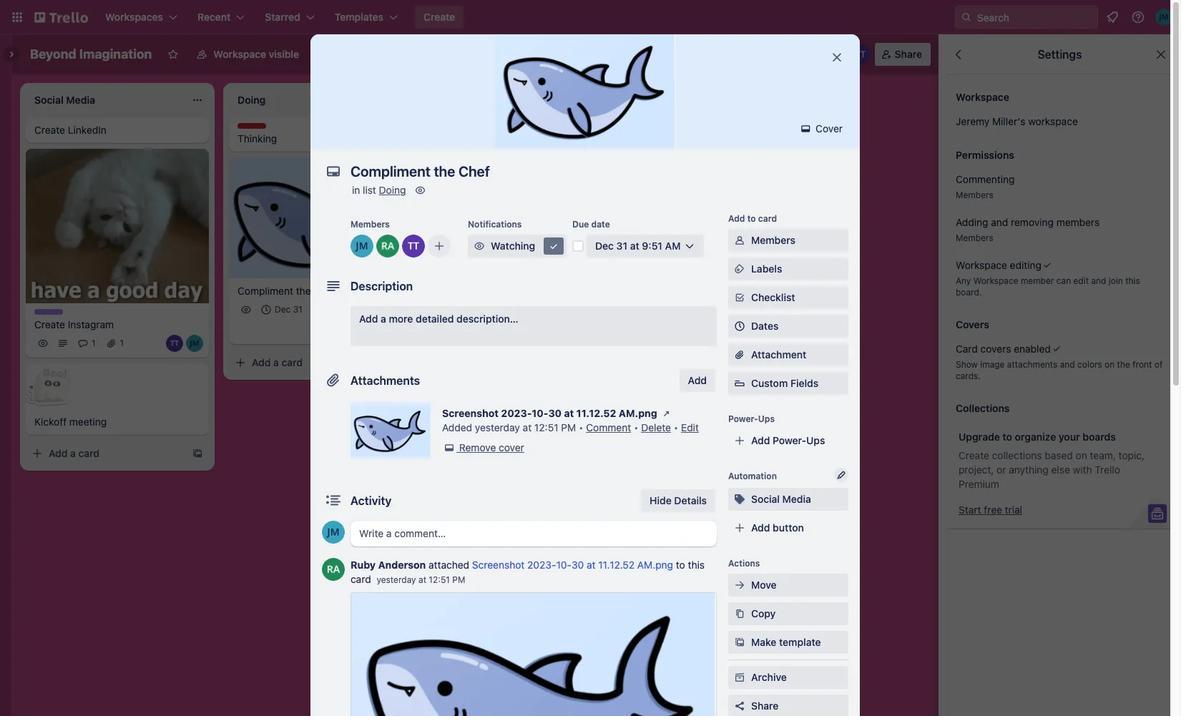 Task type: locate. For each thing, give the bounding box(es) containing it.
yesterday down anderson
[[377, 575, 416, 586]]

2 vertical spatial ups
[[807, 435, 826, 447]]

1 horizontal spatial dec
[[596, 240, 614, 252]]

31 inside checkbox
[[293, 304, 303, 315]]

trello
[[1096, 464, 1121, 476]]

1 horizontal spatial this
[[1126, 276, 1141, 286]]

topic,
[[1119, 450, 1145, 462]]

0 vertical spatial this
[[1126, 276, 1141, 286]]

members down commenting
[[956, 190, 994, 200]]

to for organize
[[1003, 431, 1013, 443]]

add button
[[752, 522, 805, 534]]

thoughts thinking
[[238, 123, 277, 145]]

dec down "date"
[[596, 240, 614, 252]]

star or unstar board image
[[168, 49, 179, 60]]

30 up added yesterday at 12:51 pm
[[549, 407, 562, 420]]

1 vertical spatial this
[[688, 559, 705, 571]]

1 vertical spatial add a card
[[252, 356, 303, 368]]

2 vertical spatial add a card
[[49, 448, 100, 460]]

1 horizontal spatial ups
[[759, 414, 775, 425]]

1 horizontal spatial terry turtle (terryturtle) image
[[851, 44, 871, 64]]

power- down custom
[[729, 414, 759, 425]]

and right adding
[[992, 216, 1009, 228]]

am.png down hide
[[638, 559, 674, 571]]

0 vertical spatial ups
[[632, 48, 650, 60]]

1 vertical spatial am.png
[[638, 559, 674, 571]]

sm image for move
[[733, 578, 747, 593]]

sm image for make template
[[733, 636, 747, 650]]

sm image left checklist
[[733, 291, 747, 305]]

share for the rightmost share button
[[895, 48, 923, 60]]

2 horizontal spatial ups
[[807, 435, 826, 447]]

remove
[[459, 442, 496, 454]]

0 vertical spatial dec
[[596, 240, 614, 252]]

31 inside button
[[617, 240, 628, 252]]

at up cover
[[523, 422, 532, 434]]

sm image inside make template 'link'
[[733, 636, 747, 650]]

1 vertical spatial 30
[[572, 559, 584, 571]]

am.png up delete 'link' at the right
[[619, 407, 658, 420]]

this left actions
[[688, 559, 705, 571]]

at
[[631, 240, 640, 252], [564, 407, 574, 420], [523, 422, 532, 434], [587, 559, 596, 571], [419, 575, 427, 586]]

commenting members
[[956, 173, 1016, 200]]

31 down the compliment the chef
[[293, 304, 303, 315]]

removing
[[1012, 216, 1055, 228]]

0 vertical spatial screenshot
[[442, 407, 499, 420]]

0 horizontal spatial add a card button
[[26, 443, 186, 466]]

at left 9:51
[[631, 240, 640, 252]]

create instagram link
[[34, 318, 200, 332]]

sm image inside move link
[[733, 578, 747, 593]]

1 horizontal spatial 30
[[572, 559, 584, 571]]

card
[[485, 130, 506, 142], [759, 213, 778, 224], [282, 356, 303, 368], [78, 448, 100, 460], [351, 573, 371, 586]]

1 horizontal spatial yesterday
[[475, 422, 520, 434]]

2 horizontal spatial power-
[[773, 435, 807, 447]]

ruby anderson (rubyanderson7) image
[[832, 44, 852, 64], [377, 235, 399, 258], [389, 321, 407, 338], [322, 558, 345, 581]]

meeting
[[69, 416, 107, 428]]

1 vertical spatial jeremy miller (jeremymiller198) image
[[351, 235, 374, 258]]

sm image for checklist
[[733, 291, 747, 305]]

power-ups down custom
[[729, 414, 775, 425]]

on up with
[[1076, 450, 1088, 462]]

screenshot up added
[[442, 407, 499, 420]]

member
[[1022, 276, 1055, 286]]

covers
[[956, 319, 990, 331]]

terry turtle (terryturtle) image down create instagram link
[[166, 335, 183, 353]]

boards
[[1083, 431, 1117, 443]]

list inside button
[[717, 92, 731, 105]]

create for create linkedin
[[34, 124, 65, 136]]

to inside to this card
[[676, 559, 686, 571]]

1 vertical spatial pm
[[453, 575, 466, 586]]

sm image inside labels link
[[733, 262, 747, 276]]

to up members link
[[748, 213, 756, 224]]

2 vertical spatial jeremy miller (jeremymiller198) image
[[322, 521, 345, 544]]

on right 'colors'
[[1105, 359, 1116, 370]]

0 horizontal spatial yesterday
[[377, 575, 416, 586]]

anderson
[[378, 559, 426, 571]]

0 vertical spatial to
[[748, 213, 756, 224]]

1 horizontal spatial terry turtle (terryturtle) image
[[402, 235, 425, 258]]

doing
[[379, 184, 406, 196]]

1 horizontal spatial and
[[1061, 359, 1076, 370]]

sm image inside members link
[[733, 233, 747, 248]]

members down adding
[[956, 233, 994, 243]]

sm image
[[413, 183, 428, 198], [733, 233, 747, 248], [733, 262, 747, 276], [733, 291, 747, 305], [660, 407, 674, 421], [733, 578, 747, 593]]

2 vertical spatial add a card button
[[26, 443, 186, 466]]

None text field
[[344, 159, 816, 185]]

activity
[[351, 495, 392, 508]]

board
[[335, 48, 363, 60]]

move link
[[729, 574, 849, 597]]

2 horizontal spatial and
[[1092, 276, 1107, 286]]

1 horizontal spatial the
[[1118, 359, 1131, 370]]

attachments
[[1008, 359, 1058, 370]]

members up labels
[[752, 234, 796, 246]]

start free trial
[[959, 504, 1023, 516]]

12:51 down attached
[[429, 575, 450, 586]]

pm
[[562, 422, 577, 434], [453, 575, 466, 586]]

show image attachments and colors on the front of cards.
[[956, 359, 1164, 382]]

copy link
[[729, 603, 849, 626]]

members link
[[729, 229, 849, 252]]

based
[[1045, 450, 1074, 462]]

2 horizontal spatial add a card button
[[432, 125, 593, 147]]

primary element
[[0, 0, 1182, 34]]

add button
[[680, 369, 716, 392]]

1 vertical spatial power-ups
[[729, 414, 775, 425]]

upgrade
[[959, 431, 1001, 443]]

1 horizontal spatial to
[[748, 213, 756, 224]]

the left chef
[[296, 285, 311, 297]]

power- down primary element
[[598, 48, 632, 60]]

0 horizontal spatial ups
[[632, 48, 650, 60]]

list right in
[[363, 184, 376, 196]]

0 horizontal spatial jeremy miller (jeremymiller198) image
[[322, 521, 345, 544]]

1 vertical spatial terry turtle (terryturtle) image
[[349, 321, 367, 338]]

1 vertical spatial 2023-
[[528, 559, 557, 571]]

1 vertical spatial automation
[[729, 471, 777, 482]]

members down in list doing
[[351, 219, 390, 230]]

dec for dec 31
[[275, 304, 291, 315]]

sm image inside social media button
[[733, 493, 747, 507]]

and inside 'show image attachments and colors on the front of cards.'
[[1061, 359, 1076, 370]]

10-
[[532, 407, 549, 420], [557, 559, 572, 571]]

sm image inside automation button
[[662, 43, 682, 63]]

to left actions
[[676, 559, 686, 571]]

workspace left visible
[[214, 48, 266, 60]]

0 vertical spatial yesterday
[[475, 422, 520, 434]]

this
[[1126, 276, 1141, 286], [688, 559, 705, 571]]

12:51 down screenshot 2023-10-30 at 11.12.52 am.png
[[535, 422, 559, 434]]

members
[[956, 190, 994, 200], [351, 219, 390, 230], [956, 233, 994, 243], [752, 234, 796, 246]]

terry turtle (terryturtle) image
[[851, 44, 871, 64], [349, 321, 367, 338]]

ups down primary element
[[632, 48, 650, 60]]

card
[[956, 343, 979, 355]]

sm image right "doing" link
[[413, 183, 428, 198]]

linkedin
[[68, 124, 107, 136]]

power- down custom fields "button" on the right of the page
[[773, 435, 807, 447]]

30
[[549, 407, 562, 420], [572, 559, 584, 571]]

sm image inside the checklist link
[[733, 291, 747, 305]]

edit link
[[682, 422, 699, 434]]

dec inside dec 31 checkbox
[[275, 304, 291, 315]]

beyond imagination
[[30, 47, 152, 62]]

settings
[[1038, 48, 1083, 61]]

2023-
[[501, 407, 532, 420], [528, 559, 557, 571]]

add a more detailed description…
[[359, 313, 519, 325]]

0 vertical spatial automation
[[682, 48, 736, 60]]

members inside commenting members
[[956, 190, 994, 200]]

10- down write a comment text field
[[557, 559, 572, 571]]

sm image for automation
[[662, 43, 682, 63]]

terry turtle (terryturtle) image left add members to card icon at left
[[402, 235, 425, 258]]

automation
[[682, 48, 736, 60], [729, 471, 777, 482]]

ups up add power-ups
[[759, 414, 775, 425]]

1 vertical spatial add a card button
[[229, 351, 389, 374]]

add
[[656, 92, 675, 105], [455, 130, 474, 142], [729, 213, 746, 224], [359, 313, 378, 325], [252, 356, 271, 368], [688, 374, 707, 387], [752, 435, 771, 447], [49, 448, 68, 460], [752, 522, 771, 534]]

at down write a comment text field
[[587, 559, 596, 571]]

checklist link
[[729, 286, 849, 309]]

1 down description
[[355, 304, 359, 315]]

power-ups
[[598, 48, 650, 60], [729, 414, 775, 425]]

create inside button
[[424, 11, 455, 23]]

list right the another on the right
[[717, 92, 731, 105]]

share button
[[875, 43, 931, 66], [729, 695, 849, 717]]

create for create instagram
[[34, 319, 65, 331]]

0 vertical spatial power-
[[598, 48, 632, 60]]

1 down create instagram link
[[120, 338, 124, 349]]

0 vertical spatial 12:51
[[535, 422, 559, 434]]

2023- down write a comment text field
[[528, 559, 557, 571]]

color: bold red, title: "thoughts" element
[[238, 123, 277, 134]]

at down anderson
[[419, 575, 427, 586]]

automation up social
[[729, 471, 777, 482]]

2 vertical spatial power-
[[773, 435, 807, 447]]

on inside upgrade to organize your boards create collections based on team, topic, project, or anything else with trello premium
[[1076, 450, 1088, 462]]

power-ups down primary element
[[598, 48, 650, 60]]

jeremy miller (jeremymiller198) image
[[1156, 9, 1173, 26], [351, 235, 374, 258], [322, 521, 345, 544]]

1 vertical spatial 12:51
[[429, 575, 450, 586]]

remove cover
[[459, 442, 525, 454]]

open information menu image
[[1132, 10, 1146, 24]]

0 vertical spatial 31
[[617, 240, 628, 252]]

yesterday at 12:51 pm
[[377, 575, 466, 586]]

jeremy miller (jeremymiller198) image
[[814, 44, 834, 64], [369, 321, 387, 338], [186, 335, 203, 353]]

add a card for middle the add a card button
[[252, 356, 303, 368]]

workspace inside button
[[214, 48, 266, 60]]

0 horizontal spatial and
[[992, 216, 1009, 228]]

0 vertical spatial terry turtle (terryturtle) image
[[402, 235, 425, 258]]

0 vertical spatial list
[[717, 92, 731, 105]]

terry turtle (terryturtle) image
[[402, 235, 425, 258], [166, 335, 183, 353]]

1 horizontal spatial on
[[1105, 359, 1116, 370]]

yesterday up remove cover
[[475, 422, 520, 434]]

pm down attached
[[453, 575, 466, 586]]

1 down instagram
[[92, 338, 96, 349]]

workspace up jeremy
[[956, 91, 1010, 103]]

this right join
[[1126, 276, 1141, 286]]

checklist
[[752, 291, 796, 304]]

on inside 'show image attachments and colors on the front of cards.'
[[1105, 359, 1116, 370]]

0 vertical spatial add a card
[[455, 130, 506, 142]]

pm down screenshot 2023-10-30 at 11.12.52 am.png
[[562, 422, 577, 434]]

workspace for workspace
[[956, 91, 1010, 103]]

1 vertical spatial on
[[1076, 450, 1088, 462]]

to up collections
[[1003, 431, 1013, 443]]

1 vertical spatial 31
[[293, 304, 303, 315]]

to inside upgrade to organize your boards create collections based on team, topic, project, or anything else with trello premium
[[1003, 431, 1013, 443]]

2 horizontal spatial to
[[1003, 431, 1013, 443]]

am
[[666, 240, 681, 252]]

0 horizontal spatial 30
[[549, 407, 562, 420]]

1 vertical spatial the
[[1118, 359, 1131, 370]]

0 horizontal spatial 1
[[92, 338, 96, 349]]

0 vertical spatial jeremy miller (jeremymiller198) image
[[1156, 9, 1173, 26]]

9:51
[[642, 240, 663, 252]]

0 horizontal spatial share button
[[729, 695, 849, 717]]

dec down the compliment the chef
[[275, 304, 291, 315]]

30 down write a comment text field
[[572, 559, 584, 571]]

0 horizontal spatial to
[[676, 559, 686, 571]]

0 vertical spatial power-ups
[[598, 48, 650, 60]]

0 vertical spatial 2023-
[[501, 407, 532, 420]]

1 horizontal spatial power-ups
[[729, 414, 775, 425]]

actions
[[729, 558, 761, 569]]

hide
[[650, 495, 672, 507]]

2 vertical spatial to
[[676, 559, 686, 571]]

0 horizontal spatial share
[[752, 700, 779, 712]]

workspace inside any workspace member can edit and join this board.
[[974, 276, 1019, 286]]

and left join
[[1092, 276, 1107, 286]]

workspace down workspace editing
[[974, 276, 1019, 286]]

31 left 9:51
[[617, 240, 628, 252]]

1
[[355, 304, 359, 315], [92, 338, 96, 349], [120, 338, 124, 349]]

1 vertical spatial dec
[[275, 304, 291, 315]]

the left front at the bottom
[[1118, 359, 1131, 370]]

project,
[[959, 464, 995, 476]]

sm image inside copy link
[[733, 607, 747, 621]]

front
[[1133, 359, 1153, 370]]

jeremy miller's workspace
[[956, 115, 1079, 127]]

power-
[[598, 48, 632, 60], [729, 414, 759, 425], [773, 435, 807, 447]]

jeremy
[[956, 115, 990, 127]]

ups inside 'power-ups' "button"
[[632, 48, 650, 60]]

compliment the chef
[[238, 285, 336, 297]]

workspace for workspace editing
[[956, 259, 1008, 271]]

0 vertical spatial and
[[992, 216, 1009, 228]]

1 vertical spatial power-
[[729, 414, 759, 425]]

1 horizontal spatial jeremy miller (jeremymiller198) image
[[351, 235, 374, 258]]

sm image for members
[[733, 233, 747, 248]]

10- up added yesterday at 12:51 pm
[[532, 407, 549, 420]]

0 vertical spatial on
[[1105, 359, 1116, 370]]

dec
[[596, 240, 614, 252], [275, 304, 291, 315]]

1 vertical spatial 10-
[[557, 559, 572, 571]]

ups down fields on the bottom right of the page
[[807, 435, 826, 447]]

0 vertical spatial share button
[[875, 43, 931, 66]]

and inside any workspace member can edit and join this board.
[[1092, 276, 1107, 286]]

add inside "link"
[[359, 313, 378, 325]]

create linkedin link
[[34, 123, 200, 137]]

1 horizontal spatial pm
[[562, 422, 577, 434]]

1 horizontal spatial 31
[[617, 240, 628, 252]]

1 vertical spatial ups
[[759, 414, 775, 425]]

create
[[424, 11, 455, 23], [34, 124, 65, 136], [34, 319, 65, 331], [959, 450, 990, 462]]

0 horizontal spatial power-
[[598, 48, 632, 60]]

1 horizontal spatial power-
[[729, 414, 759, 425]]

automation up the another on the right
[[682, 48, 736, 60]]

0 vertical spatial pm
[[562, 422, 577, 434]]

1 vertical spatial to
[[1003, 431, 1013, 443]]

custom fields
[[752, 377, 819, 389]]

0 horizontal spatial 31
[[293, 304, 303, 315]]

0 vertical spatial add a card button
[[432, 125, 593, 147]]

sm image down actions
[[733, 578, 747, 593]]

detailed
[[416, 313, 454, 325]]

0 horizontal spatial this
[[688, 559, 705, 571]]

and left 'colors'
[[1061, 359, 1076, 370]]

sm image down "add to card"
[[733, 233, 747, 248]]

commenting
[[956, 173, 1016, 185]]

12:51
[[535, 422, 559, 434], [429, 575, 450, 586]]

custom fields button
[[729, 377, 849, 391]]

covers
[[981, 343, 1012, 355]]

11.12.52
[[577, 407, 617, 420], [599, 559, 635, 571]]

Mark due date as complete checkbox
[[573, 241, 584, 252]]

ups
[[632, 48, 650, 60], [759, 414, 775, 425], [807, 435, 826, 447]]

dec inside "dec 31 at 9:51 am" button
[[596, 240, 614, 252]]

1 horizontal spatial 12:51
[[535, 422, 559, 434]]

0 horizontal spatial on
[[1076, 450, 1088, 462]]

0 horizontal spatial the
[[296, 285, 311, 297]]

Board name text field
[[23, 43, 159, 66]]

add a card button
[[432, 125, 593, 147], [229, 351, 389, 374], [26, 443, 186, 466]]

chef
[[314, 285, 336, 297]]

workspace visible button
[[188, 43, 308, 66]]

workspace up the any
[[956, 259, 1008, 271]]

make template link
[[729, 631, 849, 654]]

sm image
[[662, 43, 682, 63], [799, 122, 813, 136], [473, 239, 487, 253], [547, 239, 561, 253], [442, 441, 457, 455], [733, 493, 747, 507], [733, 607, 747, 621], [733, 636, 747, 650], [733, 671, 747, 685]]

sm image left labels
[[733, 262, 747, 276]]

yesterday
[[475, 422, 520, 434], [377, 575, 416, 586]]

2 vertical spatial and
[[1061, 359, 1076, 370]]

attachment button
[[729, 344, 849, 367]]

screenshot down write a comment text field
[[472, 559, 525, 571]]

2023- up added yesterday at 12:51 pm
[[501, 407, 532, 420]]

yesterday at 12:51 pm link
[[377, 575, 466, 586]]

create instagram
[[34, 319, 114, 331]]

labels
[[752, 263, 783, 275]]

dec 31
[[275, 304, 303, 315]]

add a card button for create from template… image on the left of the page
[[26, 443, 186, 466]]

1 vertical spatial and
[[1092, 276, 1107, 286]]

31 for dec 31
[[293, 304, 303, 315]]

cover
[[813, 122, 843, 135]]

sm image inside archive link
[[733, 671, 747, 685]]



Task type: describe. For each thing, give the bounding box(es) containing it.
sm image for labels
[[733, 262, 747, 276]]

more
[[389, 313, 413, 325]]

can
[[1057, 276, 1072, 286]]

of
[[1155, 359, 1164, 370]]

at up added yesterday at 12:51 pm
[[564, 407, 574, 420]]

sm image for remove cover
[[442, 441, 457, 455]]

thinking link
[[238, 132, 404, 146]]

sm image for archive
[[733, 671, 747, 685]]

added yesterday at 12:51 pm
[[442, 422, 577, 434]]

1 vertical spatial terry turtle (terryturtle) image
[[166, 335, 183, 353]]

dates
[[752, 320, 779, 332]]

add another list button
[[630, 83, 825, 115]]

make
[[752, 636, 777, 649]]

edit
[[1074, 276, 1090, 286]]

button
[[773, 522, 805, 534]]

add to card
[[729, 213, 778, 224]]

team,
[[1091, 450, 1117, 462]]

create button
[[415, 6, 464, 29]]

0 vertical spatial 30
[[549, 407, 562, 420]]

trial
[[1006, 504, 1023, 516]]

2 horizontal spatial jeremy miller (jeremymiller198) image
[[814, 44, 834, 64]]

create from template… image
[[599, 130, 610, 142]]

0 notifications image
[[1105, 9, 1122, 26]]

share for the bottommost share button
[[752, 700, 779, 712]]

this inside any workspace member can edit and join this board.
[[1126, 276, 1141, 286]]

31 for dec 31 at 9:51 am
[[617, 240, 628, 252]]

1 vertical spatial share button
[[729, 695, 849, 717]]

attached
[[429, 559, 470, 571]]

added
[[442, 422, 473, 434]]

power-ups inside "button"
[[598, 48, 650, 60]]

0 vertical spatial 10-
[[532, 407, 549, 420]]

colors
[[1078, 359, 1103, 370]]

add power-ups
[[752, 435, 826, 447]]

1 horizontal spatial add a card button
[[229, 351, 389, 374]]

move
[[752, 579, 777, 591]]

compliment the chef link
[[238, 284, 404, 298]]

1 vertical spatial 11.12.52
[[599, 559, 635, 571]]

edit
[[682, 422, 699, 434]]

dec for dec 31 at 9:51 am
[[596, 240, 614, 252]]

add another list
[[656, 92, 731, 105]]

0 vertical spatial terry turtle (terryturtle) image
[[851, 44, 871, 64]]

miller's
[[993, 115, 1026, 127]]

add power-ups link
[[729, 430, 849, 452]]

with
[[1074, 464, 1093, 476]]

in
[[352, 184, 360, 196]]

due date
[[573, 219, 611, 230]]

1 vertical spatial yesterday
[[377, 575, 416, 586]]

sm image inside cover link
[[799, 122, 813, 136]]

0 horizontal spatial jeremy miller (jeremymiller198) image
[[186, 335, 203, 353]]

ruby anderson attached screenshot 2023-10-30 at 11.12.52 am.png
[[351, 559, 674, 571]]

create from template… image
[[192, 448, 203, 460]]

permissions
[[956, 149, 1015, 161]]

2 horizontal spatial jeremy miller (jeremymiller198) image
[[1156, 9, 1173, 26]]

premium
[[959, 478, 1000, 490]]

the inside 'show image attachments and colors on the front of cards.'
[[1118, 359, 1131, 370]]

watching
[[491, 240, 536, 252]]

custom
[[752, 377, 788, 389]]

beyond
[[30, 47, 76, 62]]

ups inside add power-ups link
[[807, 435, 826, 447]]

and inside adding and removing members members
[[992, 216, 1009, 228]]

notifications
[[468, 219, 522, 230]]

sm image for copy
[[733, 607, 747, 621]]

screenshot 2023-10-30 at 11.12.52 am.png link
[[472, 559, 674, 571]]

dates button
[[729, 315, 849, 338]]

start free trial button
[[959, 503, 1023, 518]]

join
[[1110, 276, 1124, 286]]

Dec 31 checkbox
[[258, 301, 307, 318]]

0 horizontal spatial list
[[363, 184, 376, 196]]

1 horizontal spatial 1
[[120, 338, 124, 349]]

create for create
[[424, 11, 455, 23]]

thinking
[[238, 132, 277, 145]]

to for card
[[748, 213, 756, 224]]

workspace for workspace visible
[[214, 48, 266, 60]]

add a card for the add a card button related to create from template… image on the left of the page
[[49, 448, 100, 460]]

social media
[[752, 493, 812, 505]]

add members to card image
[[434, 239, 445, 253]]

card inside to this card
[[351, 573, 371, 586]]

ruby
[[351, 559, 376, 571]]

dec 31 at 9:51 am button
[[587, 235, 704, 258]]

your
[[1059, 431, 1081, 443]]

remove cover link
[[442, 441, 525, 455]]

any
[[956, 276, 972, 286]]

jeremy miller's workspace link
[[948, 109, 1173, 135]]

0 horizontal spatial pm
[[453, 575, 466, 586]]

add a more detailed description… link
[[351, 306, 717, 347]]

cover link
[[795, 117, 852, 140]]

2 horizontal spatial add a card
[[455, 130, 506, 142]]

power- inside add power-ups link
[[773, 435, 807, 447]]

enabled
[[1015, 343, 1052, 355]]

1 horizontal spatial jeremy miller (jeremymiller198) image
[[369, 321, 387, 338]]

social
[[752, 493, 780, 505]]

collections
[[956, 402, 1011, 415]]

power- inside 'power-ups' "button"
[[598, 48, 632, 60]]

0 horizontal spatial terry turtle (terryturtle) image
[[349, 321, 367, 338]]

1 vertical spatial screenshot
[[472, 559, 525, 571]]

date
[[592, 219, 611, 230]]

0 vertical spatial 11.12.52
[[577, 407, 617, 420]]

at inside button
[[631, 240, 640, 252]]

details
[[675, 495, 707, 507]]

sm image up delete 'link' at the right
[[660, 407, 674, 421]]

delete link
[[642, 422, 672, 434]]

1 horizontal spatial share button
[[875, 43, 931, 66]]

automation inside button
[[682, 48, 736, 60]]

image
[[981, 359, 1005, 370]]

a inside "link"
[[381, 313, 387, 325]]

board.
[[956, 287, 983, 298]]

color: purple, title: none image
[[34, 310, 63, 315]]

card covers enabled
[[956, 343, 1052, 355]]

search image
[[961, 11, 973, 23]]

template
[[780, 636, 822, 649]]

in list doing
[[352, 184, 406, 196]]

cards.
[[956, 371, 981, 382]]

anything
[[1010, 464, 1049, 476]]

back to home image
[[34, 6, 88, 29]]

members inside adding and removing members members
[[956, 233, 994, 243]]

0 vertical spatial am.png
[[619, 407, 658, 420]]

description
[[351, 280, 413, 293]]

create linkedin
[[34, 124, 107, 136]]

1 horizontal spatial 10-
[[557, 559, 572, 571]]

show
[[956, 359, 979, 370]]

cover
[[499, 442, 525, 454]]

media
[[783, 493, 812, 505]]

visible
[[269, 48, 299, 60]]

adding and removing members members
[[956, 216, 1100, 243]]

create inside upgrade to organize your boards create collections based on team, topic, project, or anything else with trello premium
[[959, 450, 990, 462]]

customize views image
[[379, 47, 393, 62]]

Write a comment text field
[[351, 521, 717, 547]]

social media button
[[729, 488, 849, 511]]

delete
[[642, 422, 672, 434]]

power-ups button
[[569, 43, 659, 66]]

Search field
[[973, 6, 1098, 28]]

the inside compliment the chef link
[[296, 285, 311, 297]]

free
[[985, 504, 1003, 516]]

imagination
[[79, 47, 152, 62]]

fields
[[791, 377, 819, 389]]

sm image for watching
[[473, 239, 487, 253]]

kickoff meeting
[[34, 416, 107, 428]]

this inside to this card
[[688, 559, 705, 571]]

thoughts
[[238, 123, 277, 134]]

2 horizontal spatial 1
[[355, 304, 359, 315]]

organize
[[1016, 431, 1057, 443]]

description…
[[457, 313, 519, 325]]

add a card button for create from template… icon
[[432, 125, 593, 147]]



Task type: vqa. For each thing, say whether or not it's contained in the screenshot.
the topmost Ups
yes



